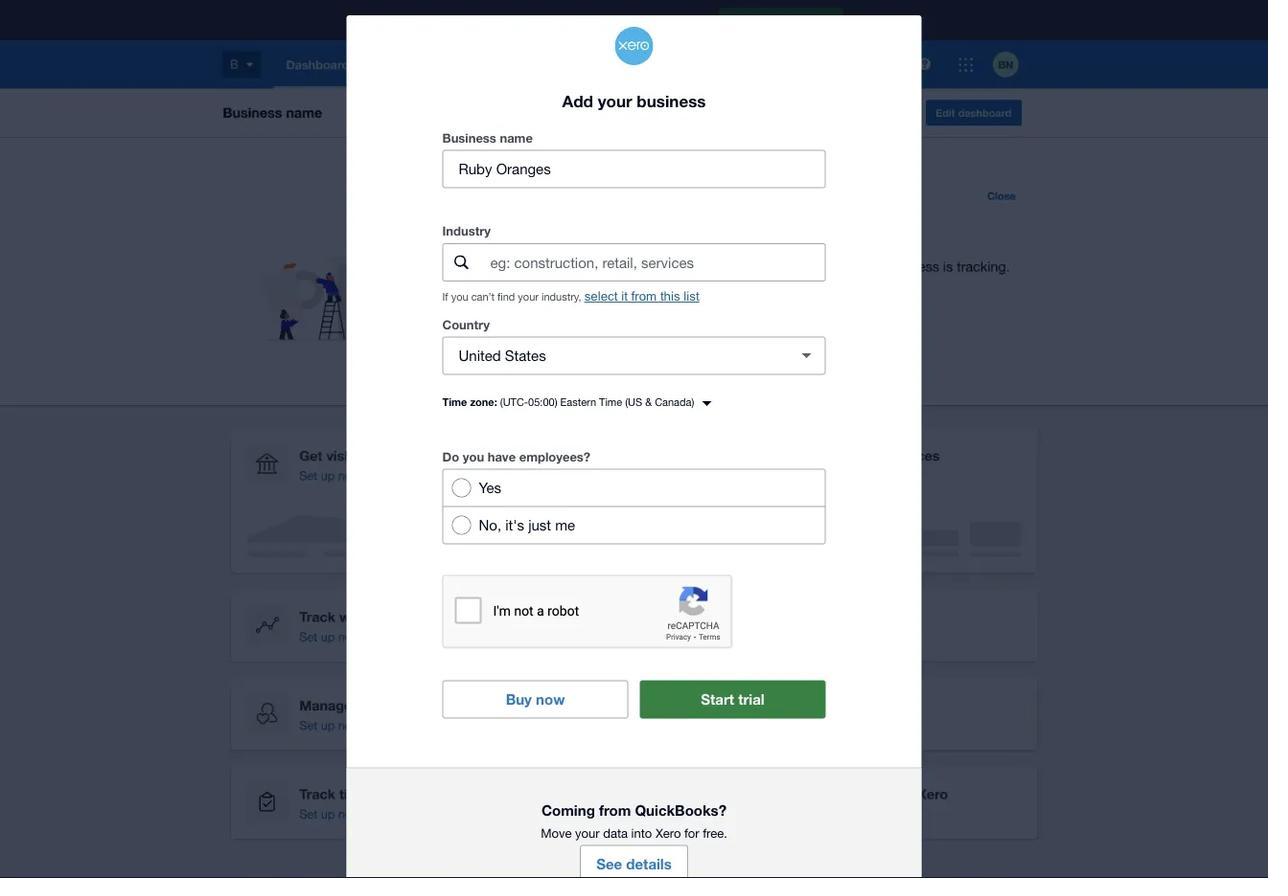 Task type: locate. For each thing, give the bounding box(es) containing it.
1 horizontal spatial time
[[599, 396, 622, 409]]

05:00)
[[528, 396, 557, 409]]

see
[[596, 856, 622, 873]]

xero image
[[615, 27, 653, 65]]

into
[[631, 827, 652, 841]]

see details
[[596, 856, 672, 873]]

your right find
[[518, 291, 539, 303]]

1 vertical spatial from
[[599, 803, 631, 820]]

your inside if you can't find your industry, select it from this list
[[518, 291, 539, 303]]

from
[[631, 289, 657, 304], [599, 803, 631, 820]]

now
[[536, 691, 565, 709]]

if you can't find your industry, select it from this list
[[442, 289, 699, 304]]

no, it's just me
[[479, 517, 575, 534]]

you
[[451, 291, 468, 303], [463, 449, 484, 464]]

you inside if you can't find your industry, select it from this list
[[451, 291, 468, 303]]

1 vertical spatial your
[[518, 291, 539, 303]]

buy now
[[506, 691, 565, 709]]

Business name field
[[443, 151, 825, 187]]

your for can't
[[518, 291, 539, 303]]

from up the "data" at the bottom left of the page
[[599, 803, 631, 820]]

from right the it
[[631, 289, 657, 304]]

you right "if"
[[451, 291, 468, 303]]

2 time from the left
[[599, 396, 622, 409]]

add your business
[[562, 91, 706, 111]]

0 horizontal spatial time
[[442, 396, 467, 409]]

free.
[[703, 827, 727, 841]]

(us
[[625, 396, 642, 409]]

0 vertical spatial you
[[451, 291, 468, 303]]

you right do
[[463, 449, 484, 464]]

0 vertical spatial from
[[631, 289, 657, 304]]

start
[[701, 691, 734, 709]]

your inside coming from quickbooks? move your data into xero for free.
[[575, 827, 600, 841]]

0 vertical spatial your
[[598, 91, 632, 111]]

your for quickbooks?
[[575, 827, 600, 841]]

select it from this list button
[[584, 289, 699, 304]]

details
[[626, 856, 672, 873]]

start trial button
[[640, 681, 826, 719]]

have
[[488, 449, 516, 464]]

see details button
[[580, 846, 688, 879]]

1 vertical spatial you
[[463, 449, 484, 464]]

buy now button
[[442, 681, 628, 719]]

quickbooks?
[[635, 803, 727, 820]]

time zone: (utc-05:00) eastern time (us & canada)
[[442, 396, 694, 409]]

canada)
[[655, 396, 694, 409]]

your right the add on the left
[[598, 91, 632, 111]]

select
[[584, 289, 618, 304]]

time left (us
[[599, 396, 622, 409]]

trial
[[738, 691, 765, 709]]

do you have employees? group
[[442, 469, 826, 545]]

Industry field
[[488, 244, 825, 281]]

do you have employees?
[[442, 449, 591, 464]]

clear image
[[787, 337, 826, 375]]

your left the "data" at the bottom left of the page
[[575, 827, 600, 841]]

&
[[645, 396, 652, 409]]

time left zone:
[[442, 396, 467, 409]]

(utc-
[[500, 396, 528, 409]]

time
[[442, 396, 467, 409], [599, 396, 622, 409]]

2 vertical spatial your
[[575, 827, 600, 841]]

this
[[660, 289, 680, 304]]

for
[[684, 827, 699, 841]]

list
[[684, 289, 699, 304]]

your
[[598, 91, 632, 111], [518, 291, 539, 303], [575, 827, 600, 841]]

it's
[[505, 517, 524, 534]]

business
[[637, 91, 706, 111]]



Task type: describe. For each thing, give the bounding box(es) containing it.
add
[[562, 91, 593, 111]]

you for can't
[[451, 291, 468, 303]]

xero
[[656, 827, 681, 841]]

buy
[[506, 691, 532, 709]]

employees?
[[519, 449, 591, 464]]

industry,
[[542, 291, 581, 303]]

coming
[[542, 803, 595, 820]]

zone:
[[470, 396, 497, 409]]

me
[[555, 517, 575, 534]]

name
[[500, 130, 533, 145]]

can't
[[471, 291, 495, 303]]

coming from quickbooks? move your data into xero for free.
[[541, 803, 727, 841]]

you for have
[[463, 449, 484, 464]]

start trial
[[701, 691, 765, 709]]

search icon image
[[454, 255, 469, 270]]

find
[[497, 291, 515, 303]]

do
[[442, 449, 459, 464]]

from inside coming from quickbooks? move your data into xero for free.
[[599, 803, 631, 820]]

Country field
[[443, 338, 780, 374]]

just
[[528, 517, 551, 534]]

business name
[[442, 130, 533, 145]]

it
[[621, 289, 628, 304]]

if
[[442, 291, 448, 303]]

business
[[442, 130, 496, 145]]

move
[[541, 827, 572, 841]]

no,
[[479, 517, 501, 534]]

data
[[603, 827, 628, 841]]

1 time from the left
[[442, 396, 467, 409]]

country
[[442, 317, 490, 332]]

industry
[[442, 224, 491, 238]]

eastern
[[560, 396, 596, 409]]

yes
[[479, 480, 501, 496]]



Task type: vqa. For each thing, say whether or not it's contained in the screenshot.
Eastern
yes



